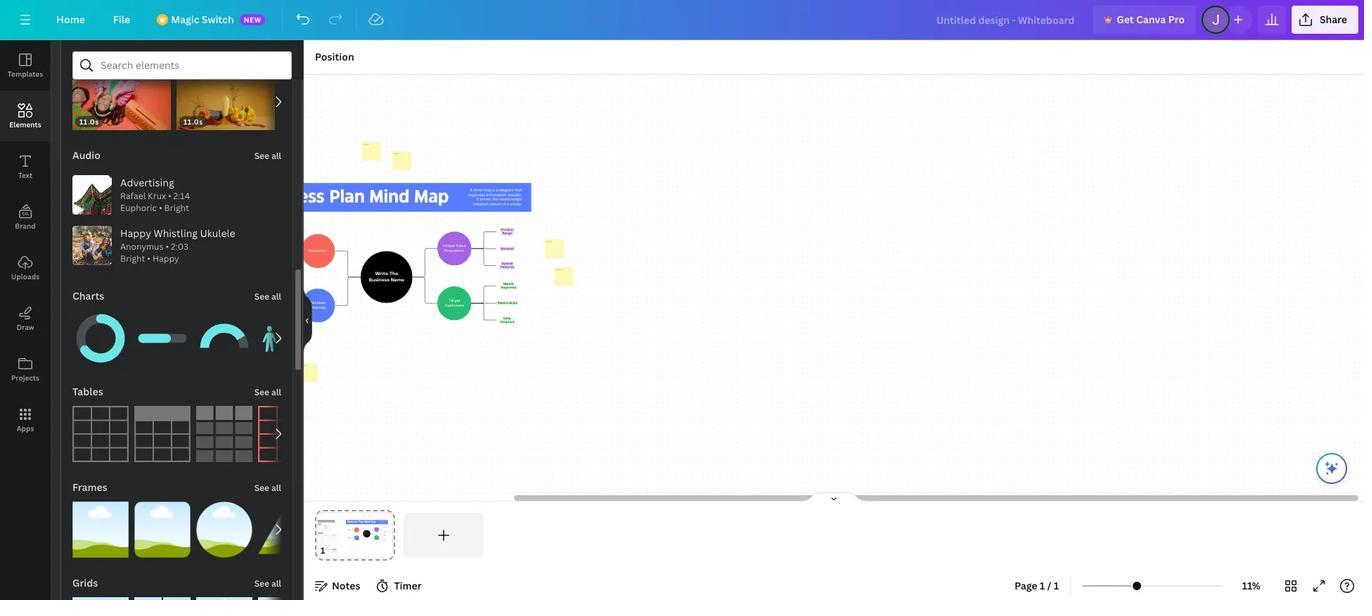 Task type: locate. For each thing, give the bounding box(es) containing it.
a
[[496, 188, 498, 192], [507, 202, 509, 206]]

see for audio
[[254, 150, 269, 162]]

diagram
[[500, 188, 514, 192]]

position
[[315, 50, 354, 63]]

2 11.0s from the left
[[184, 117, 204, 127]]

all
[[272, 150, 281, 162], [272, 291, 281, 303], [272, 386, 281, 398], [272, 482, 281, 494], [272, 578, 281, 590]]

0 horizontal spatial 11.0s group
[[72, 65, 171, 130]]

3 see all button from the top
[[253, 378, 283, 406]]

see all button
[[253, 141, 283, 170], [253, 282, 283, 310], [253, 378, 283, 406], [253, 473, 283, 502], [253, 569, 283, 597]]

2:14
[[173, 190, 190, 202]]

bright inside advertising rafael krux • 2:14 euphoric • bright
[[164, 202, 189, 214]]

1 11.0s group from the left
[[72, 65, 171, 130]]

1 horizontal spatial bright
[[164, 202, 189, 214]]

text button
[[0, 141, 51, 192]]

11% button
[[1229, 575, 1275, 597]]

services
[[501, 247, 514, 250]]

2 all from the top
[[272, 291, 281, 303]]

notes
[[332, 579, 361, 592]]

whistling
[[154, 227, 198, 240]]

/
[[1048, 579, 1052, 592]]

product
[[502, 229, 513, 232]]

5 see all button from the top
[[253, 569, 283, 597]]

hide pages image
[[801, 492, 868, 503]]

anonymus
[[120, 241, 164, 253]]

4 all from the top
[[272, 482, 281, 494]]

0 vertical spatial a
[[496, 188, 498, 192]]

position button
[[310, 46, 360, 68]]

0 horizontal spatial a
[[496, 188, 498, 192]]

magic
[[171, 13, 199, 26]]

3 add this table to the canvas image from the left
[[196, 406, 253, 462]]

0 horizontal spatial bright
[[120, 253, 145, 265]]

timer button
[[372, 575, 427, 597]]

5 see all from the top
[[254, 578, 281, 590]]

page
[[1015, 579, 1038, 592]]

happy up anonymus
[[120, 227, 151, 240]]

group
[[72, 302, 129, 367], [134, 310, 191, 367], [196, 310, 253, 367], [258, 310, 314, 367], [72, 493, 129, 558], [134, 493, 191, 558], [196, 493, 253, 558], [258, 502, 314, 558]]

1
[[1040, 579, 1046, 592], [1054, 579, 1060, 592]]

happy down whistling
[[153, 253, 179, 265]]

11.0s up audio
[[80, 117, 99, 127]]

elements button
[[0, 91, 51, 141]]

1 horizontal spatial happy
[[153, 253, 179, 265]]

projects button
[[0, 344, 51, 395]]

projects
[[11, 373, 39, 383]]

text
[[18, 170, 32, 180]]

1 horizontal spatial a
[[507, 202, 509, 206]]

all for grids
[[272, 578, 281, 590]]

1 vertical spatial a
[[507, 202, 509, 206]]

0 horizontal spatial 1
[[1040, 579, 1046, 592]]

elements
[[9, 120, 41, 129]]

11.0s
[[80, 117, 99, 127], [184, 117, 204, 127]]

see
[[254, 150, 269, 162], [254, 291, 269, 303], [254, 386, 269, 398], [254, 482, 269, 494], [254, 578, 269, 590]]

1 vertical spatial happy
[[153, 253, 179, 265]]

1 horizontal spatial 11.0s group
[[177, 65, 276, 130]]

see all button for tables
[[253, 378, 283, 406]]

home link
[[45, 6, 96, 34]]

4 see all from the top
[[254, 482, 281, 494]]

2 see from the top
[[254, 291, 269, 303]]

1 see all button from the top
[[253, 141, 283, 170]]

all for charts
[[272, 291, 281, 303]]

organizes
[[468, 193, 486, 197]]

bright left 2:03
[[120, 253, 145, 265]]

that
[[515, 188, 522, 192]]

4 see all button from the top
[[253, 473, 283, 502]]

new
[[244, 15, 262, 25]]

it
[[477, 197, 479, 202]]

5 all from the top
[[272, 578, 281, 590]]

all for frames
[[272, 482, 281, 494]]

1 left /
[[1040, 579, 1046, 592]]

1 right /
[[1054, 579, 1060, 592]]

shows
[[480, 197, 492, 202]]

add this table to the canvas image
[[72, 406, 129, 462], [134, 406, 191, 462], [196, 406, 253, 462], [258, 406, 314, 462]]

main menu bar
[[0, 0, 1365, 40]]

all for tables
[[272, 386, 281, 398]]

1 add this table to the canvas image from the left
[[72, 406, 129, 462]]

a right is
[[496, 188, 498, 192]]

see for tables
[[254, 386, 269, 398]]

information
[[487, 193, 507, 197]]

product range
[[502, 229, 513, 235]]

5 see from the top
[[254, 578, 269, 590]]

0 vertical spatial bright
[[164, 202, 189, 214]]

relationships
[[499, 197, 522, 202]]

frames
[[72, 481, 107, 494]]

4 see from the top
[[254, 482, 269, 494]]

11.0s group
[[72, 65, 171, 130], [177, 65, 276, 130]]

special features
[[501, 262, 514, 269]]

special
[[502, 262, 513, 265]]

a right of
[[507, 202, 509, 206]]

3 see from the top
[[254, 386, 269, 398]]

see all
[[254, 150, 281, 162], [254, 291, 281, 303], [254, 386, 281, 398], [254, 482, 281, 494], [254, 578, 281, 590]]

early adopters
[[501, 317, 514, 323]]

triangle up frame image
[[258, 502, 314, 558]]

2 1 from the left
[[1054, 579, 1060, 592]]

apps
[[17, 424, 34, 433]]

home
[[56, 13, 85, 26]]

brand button
[[0, 192, 51, 243]]

11.0s down search elements 'search field' at the top of the page
[[184, 117, 204, 127]]

page 1 / 1
[[1015, 579, 1060, 592]]

see for grids
[[254, 578, 269, 590]]

3 all from the top
[[272, 386, 281, 398]]

3 see all from the top
[[254, 386, 281, 398]]

grids button
[[71, 569, 99, 597]]

1 all from the top
[[272, 150, 281, 162]]

1 11.0s from the left
[[80, 117, 99, 127]]

visually.
[[508, 193, 522, 197]]

whole.
[[511, 202, 522, 206]]

2 see all button from the top
[[253, 282, 283, 310]]

0 horizontal spatial 11.0s
[[80, 117, 99, 127]]

4 add this table to the canvas image from the left
[[258, 406, 314, 462]]

see all for charts
[[254, 291, 281, 303]]

see all button for audio
[[253, 141, 283, 170]]

happy whistling ukulele anonymus • 2:03 bright • happy
[[120, 227, 235, 265]]

1 see from the top
[[254, 150, 269, 162]]

apps button
[[0, 395, 51, 445]]

0 horizontal spatial happy
[[120, 227, 151, 240]]

2 11.0s group from the left
[[177, 65, 276, 130]]

audio
[[72, 148, 101, 162]]

a
[[470, 188, 473, 192]]

2 see all from the top
[[254, 291, 281, 303]]

rounded square frame image
[[134, 502, 191, 558]]

advertising
[[120, 176, 174, 189]]

1 horizontal spatial 11.0s
[[184, 117, 204, 127]]

file
[[113, 13, 130, 26]]

ukulele
[[200, 227, 235, 240]]

hide image
[[303, 286, 312, 354]]

1 horizontal spatial 1
[[1054, 579, 1060, 592]]

mind
[[474, 188, 483, 192]]

share button
[[1292, 6, 1359, 34]]

notes button
[[310, 575, 366, 597]]

1 see all from the top
[[254, 150, 281, 162]]

templates button
[[0, 40, 51, 91]]

1 vertical spatial bright
[[120, 253, 145, 265]]

bright up whistling
[[164, 202, 189, 214]]

1 1 from the left
[[1040, 579, 1046, 592]]

•
[[168, 190, 171, 202], [159, 202, 162, 214], [166, 241, 169, 253], [147, 253, 151, 265]]



Task type: describe. For each thing, give the bounding box(es) containing it.
features
[[501, 266, 514, 269]]

grids
[[72, 576, 98, 590]]

square frame image
[[72, 502, 129, 558]]

get
[[1117, 13, 1135, 26]]

2:03
[[171, 241, 188, 253]]

early
[[504, 317, 511, 320]]

page 1 image
[[315, 513, 395, 558]]

canva
[[1137, 13, 1167, 26]]

the
[[493, 197, 498, 202]]

see all for audio
[[254, 150, 281, 162]]

timer
[[394, 579, 422, 592]]

advertising rafael krux • 2:14 euphoric • bright
[[120, 176, 190, 214]]

map
[[484, 188, 491, 192]]

see all button for charts
[[253, 282, 283, 310]]

charts button
[[71, 282, 106, 310]]

between
[[473, 202, 489, 206]]

audio button
[[71, 141, 102, 170]]

bright, happy, 123 seconds element
[[120, 241, 188, 265]]

tables button
[[71, 378, 105, 406]]

file button
[[102, 6, 142, 34]]

uploads
[[11, 272, 40, 281]]

draw button
[[0, 293, 51, 344]]

market segments
[[501, 283, 517, 289]]

see for frames
[[254, 482, 269, 494]]

draw
[[16, 322, 34, 332]]

euphoric
[[120, 202, 157, 214]]

all for audio
[[272, 150, 281, 162]]

switch
[[202, 13, 234, 26]]

segments
[[501, 286, 517, 289]]

side panel tab list
[[0, 40, 51, 445]]

tables
[[72, 385, 103, 398]]

bright inside happy whistling ukulele anonymus • 2:03 bright • happy
[[120, 253, 145, 265]]

pro
[[1169, 13, 1185, 26]]

range
[[503, 232, 512, 235]]

share
[[1321, 13, 1348, 26]]

circle frame image
[[196, 502, 253, 558]]

see for charts
[[254, 291, 269, 303]]

2 add this table to the canvas image from the left
[[134, 406, 191, 462]]

11%
[[1243, 579, 1261, 592]]

pieces
[[490, 202, 502, 206]]

get canva pro button
[[1093, 6, 1197, 34]]

canva assistant image
[[1324, 460, 1341, 477]]

Page title text field
[[331, 544, 337, 558]]

rafael
[[120, 190, 146, 202]]

relationships
[[498, 302, 518, 305]]

magic switch
[[171, 13, 234, 26]]

11.0s for 1st 11.0s "group" from right
[[184, 117, 204, 127]]

see all for grids
[[254, 578, 281, 590]]

see all button for frames
[[253, 473, 283, 502]]

templates
[[8, 69, 43, 79]]

is
[[492, 188, 495, 192]]

a mind map is a diagram that organizes information visually. it shows the relationships between pieces of a whole.
[[468, 188, 522, 206]]

see all for tables
[[254, 386, 281, 398]]

krux
[[148, 190, 166, 202]]

brand
[[15, 221, 36, 231]]

0 vertical spatial happy
[[120, 227, 151, 240]]

uploads button
[[0, 243, 51, 293]]

see all for frames
[[254, 482, 281, 494]]

see all button for grids
[[253, 569, 283, 597]]

11.0s for first 11.0s "group"
[[80, 117, 99, 127]]

of
[[503, 202, 506, 206]]

euphoric, bright, 134 seconds element
[[120, 190, 190, 215]]

market
[[504, 283, 514, 286]]

Search elements search field
[[101, 52, 264, 79]]

adopters
[[501, 320, 514, 323]]

get canva pro
[[1117, 13, 1185, 26]]

frames button
[[71, 473, 109, 502]]

charts
[[72, 289, 104, 303]]

Design title text field
[[926, 6, 1088, 34]]



Task type: vqa. For each thing, say whether or not it's contained in the screenshot.
the bottommost Purchase
no



